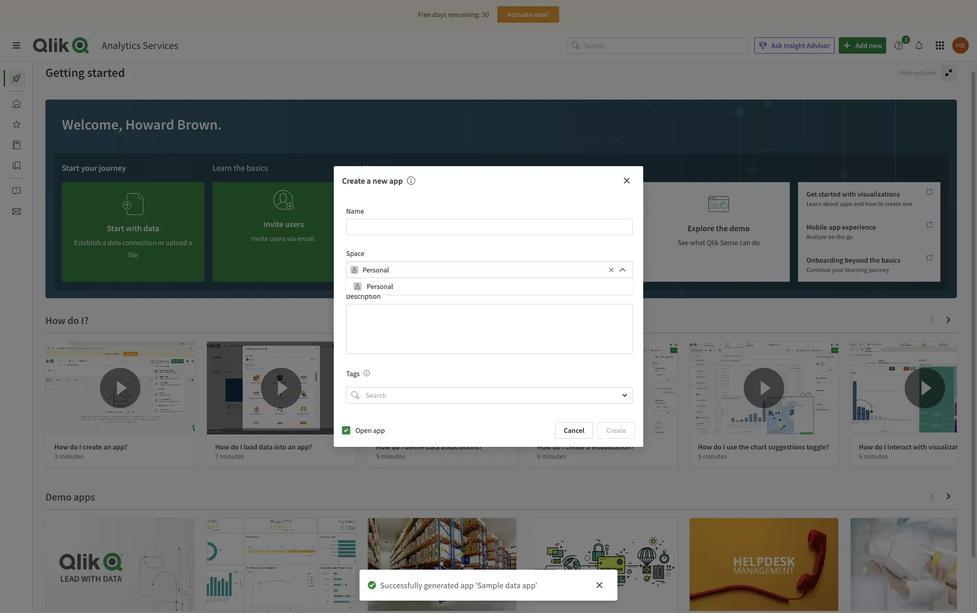 Task type: vqa. For each thing, say whether or not it's contained in the screenshot.
Glossaries Web, Push
no



Task type: describe. For each thing, give the bounding box(es) containing it.
explore
[[688, 223, 715, 233]]

new
[[373, 175, 388, 186]]

define
[[405, 442, 424, 452]]

navigation pane element
[[0, 66, 56, 224]]

advisor
[[807, 41, 830, 50]]

do for how do i use the chart suggestions toggle?
[[714, 442, 722, 452]]

insight
[[784, 41, 806, 50]]

7
[[215, 452, 219, 461]]

the inside mobile app experience analyze on the go
[[837, 233, 845, 241]]

home
[[33, 99, 51, 108]]

resources
[[382, 163, 415, 173]]

started for get
[[819, 189, 841, 199]]

search element
[[351, 391, 360, 399]]

a inside how do i create a visualization? 6 minutes
[[587, 442, 590, 452]]

how do i create a visualization? image
[[529, 342, 678, 435]]

data for learn how to analyze data
[[607, 223, 623, 233]]

0 horizontal spatial basics
[[247, 163, 268, 173]]

analytics
[[102, 39, 141, 52]]

analyze sample data button
[[363, 182, 505, 282]]

learning
[[846, 266, 868, 274]]

ask insight advisor
[[772, 41, 830, 50]]

start
[[62, 163, 79, 173]]

data for how do i define data associations? 5 minutes
[[426, 442, 440, 452]]

beyond
[[845, 256, 868, 265]]

sense
[[720, 238, 738, 247]]

0 horizontal spatial your
[[81, 163, 97, 173]]

create a new app dialog
[[334, 166, 644, 447]]

how inside get started with visualizations learn about apps and how to create one
[[865, 200, 877, 207]]

tags
[[346, 369, 360, 378]]

learn how to analyze data
[[531, 223, 623, 233]]

services
[[143, 39, 178, 52]]

how do i load data into an app? 7 minutes
[[215, 442, 312, 461]]

visualizations?
[[929, 442, 974, 452]]

into
[[274, 442, 287, 452]]

started for getting
[[87, 65, 125, 81]]

your inside onboarding beyond the basics continue your learning journey
[[832, 266, 844, 274]]

personal option
[[346, 278, 633, 295]]

associations?
[[441, 442, 483, 452]]

how for how do i create a visualization?
[[537, 442, 551, 452]]

experience
[[842, 222, 876, 232]]

what
[[690, 238, 706, 247]]

invite users image
[[273, 186, 294, 214]]

catalog link
[[8, 137, 56, 153]]

brown.
[[177, 115, 222, 134]]

learn for learn the basics
[[213, 163, 232, 173]]

continue
[[807, 266, 831, 274]]

activate
[[507, 10, 532, 19]]

5 inside how do i define data associations? 5 minutes
[[376, 452, 380, 461]]

learn inside get started with visualizations learn about apps and how to create one
[[807, 200, 822, 207]]

toggle?
[[807, 442, 830, 452]]

email.
[[297, 234, 316, 243]]

use
[[727, 442, 738, 452]]

1 vertical spatial invite
[[251, 234, 268, 243]]

catalog
[[33, 140, 56, 150]]

analytics services
[[102, 39, 178, 52]]

Name text field
[[346, 219, 633, 235]]

how do i create an app? 3 minutes
[[54, 442, 128, 461]]

visualizations
[[858, 189, 900, 199]]

successfully
[[380, 580, 422, 590]]

i for how do i create a visualization?
[[562, 442, 564, 452]]

onboarding beyond the basics continue your learning journey
[[807, 256, 901, 274]]

analyze
[[578, 223, 605, 233]]

demo app - beginner's tutorial image
[[207, 518, 356, 611]]

3
[[54, 452, 58, 461]]

create for create
[[606, 426, 627, 435]]

basics inside onboarding beyond the basics continue your learning journey
[[882, 256, 901, 265]]

create for create a new app
[[342, 175, 365, 186]]

generated
[[424, 580, 459, 590]]

open app
[[356, 426, 385, 435]]

minutes inside the how do i use the chart suggestions toggle? 5 minutes
[[703, 452, 727, 461]]

start your journey
[[62, 163, 126, 173]]

the inside explore the demo see what qlik sense can do
[[716, 223, 728, 233]]

can
[[740, 238, 751, 247]]

invite users invite users via email.
[[251, 219, 316, 243]]

1 vertical spatial users
[[270, 234, 286, 243]]

app'
[[522, 580, 538, 590]]

how do i create a visualization? element
[[537, 442, 634, 452]]

demo app - sap procurement image
[[368, 518, 517, 611]]

demo app - visualization showcase image
[[46, 518, 195, 611]]

analyze inside button
[[398, 223, 425, 233]]

alerts link
[[8, 183, 50, 199]]

an inside how do i create an app? 3 minutes
[[103, 442, 111, 452]]

successfully generated app 'sample data app'
[[380, 580, 538, 590]]

days
[[433, 10, 447, 19]]

Search text field
[[584, 37, 748, 54]]

mobile
[[807, 222, 828, 232]]

qlik
[[707, 238, 719, 247]]

to inside get started with visualizations learn about apps and how to create one
[[878, 200, 884, 207]]

howard
[[125, 115, 174, 134]]

30
[[482, 10, 489, 19]]

description
[[346, 291, 381, 301]]

learn the basics
[[213, 163, 268, 173]]

data inside button
[[455, 223, 471, 233]]

hide welcome image
[[945, 69, 953, 77]]

how do i create an app? element
[[54, 442, 128, 452]]

getting started
[[45, 65, 125, 81]]

more resources
[[363, 163, 415, 173]]

sample
[[427, 223, 453, 233]]

how do i interact with visualizations? image
[[851, 342, 977, 435]]

app? inside how do i create an app? 3 minutes
[[113, 442, 128, 452]]

suggestions
[[769, 442, 805, 452]]

how for how do i use the chart suggestions toggle?
[[698, 442, 712, 452]]

name
[[346, 206, 364, 216]]

how do i define data associations? 5 minutes
[[376, 442, 483, 461]]

start typing a tag name. select an existing tag or create a new tag by pressing enter or comma. press backspace to remove a tag. tooltip
[[360, 369, 370, 378]]

6 for how do i create a visualization?
[[537, 452, 541, 461]]

i for how do i create an app?
[[79, 442, 81, 452]]

i for how do i define data associations?
[[401, 442, 403, 452]]

a inside dialog
[[367, 175, 371, 186]]

do inside explore the demo see what qlik sense can do
[[752, 238, 760, 247]]

personal
[[367, 282, 393, 291]]

via
[[287, 234, 296, 243]]

one
[[903, 200, 913, 207]]

how for how do i define data associations?
[[376, 442, 390, 452]]

more
[[363, 163, 380, 173]]



Task type: locate. For each thing, give the bounding box(es) containing it.
minutes inside how do i load data into an app? 7 minutes
[[220, 452, 244, 461]]

learn down brown.
[[213, 163, 232, 173]]

how for how do i create an app?
[[54, 442, 68, 452]]

data left the "into"
[[259, 442, 273, 452]]

do inside how do i create a visualization? 6 minutes
[[553, 442, 561, 452]]

how inside how do i create a visualization? 6 minutes
[[537, 442, 551, 452]]

i
[[79, 442, 81, 452], [240, 442, 242, 452], [401, 442, 403, 452], [562, 442, 564, 452], [723, 442, 725, 452], [884, 442, 886, 452]]

go
[[847, 233, 853, 241]]

with inside the how do i interact with visualizations? 6 minutes
[[913, 442, 927, 452]]

2 6 from the left
[[859, 452, 863, 461]]

0 horizontal spatial learn
[[213, 163, 232, 173]]

0 vertical spatial a
[[367, 175, 371, 186]]

onboarding
[[807, 256, 844, 265]]

open sidebar menu image
[[12, 41, 21, 50]]

visualization?
[[592, 442, 634, 452]]

minutes down interact
[[864, 452, 888, 461]]

learn down get
[[807, 200, 822, 207]]

1 horizontal spatial started
[[819, 189, 841, 199]]

minutes
[[59, 452, 83, 461], [220, 452, 244, 461], [381, 452, 405, 461], [542, 452, 566, 461], [703, 452, 727, 461], [864, 452, 888, 461]]

how do i interact with visualizations? 6 minutes
[[859, 442, 974, 461]]

0 vertical spatial how
[[865, 200, 877, 207]]

minutes inside how do i create a visualization? 6 minutes
[[542, 452, 566, 461]]

app?
[[113, 442, 128, 452], [297, 442, 312, 452]]

welcome, howard brown.
[[62, 115, 222, 134]]

data inside how do i load data into an app? 7 minutes
[[259, 442, 273, 452]]

6 inside how do i create a visualization? 6 minutes
[[537, 452, 541, 461]]

minutes down use
[[703, 452, 727, 461]]

demo
[[730, 223, 750, 233]]

0 horizontal spatial app?
[[113, 442, 128, 452]]

cancel button
[[555, 422, 593, 439]]

5 how from the left
[[698, 442, 712, 452]]

0 horizontal spatial journey
[[99, 163, 126, 173]]

searchbar element
[[568, 37, 748, 54]]

0 horizontal spatial create
[[83, 442, 102, 452]]

explore the demo see what qlik sense can do
[[678, 223, 760, 247]]

demo app - order-to-cash analytics image
[[529, 518, 678, 611]]

2 vertical spatial learn
[[531, 223, 551, 233]]

minutes inside how do i define data associations? 5 minutes
[[381, 452, 405, 461]]

0 horizontal spatial analyze
[[398, 223, 425, 233]]

create
[[342, 175, 365, 186], [606, 426, 627, 435]]

i for how do i load data into an app?
[[240, 442, 242, 452]]

minutes inside the how do i interact with visualizations? 6 minutes
[[864, 452, 888, 461]]

2 app? from the left
[[297, 442, 312, 452]]

home link
[[8, 95, 51, 112]]

1 horizontal spatial app?
[[297, 442, 312, 452]]

get
[[807, 189, 817, 199]]

how do i use the chart suggestions toggle? element
[[698, 442, 830, 452]]

analyze inside mobile app experience analyze on the go
[[807, 233, 827, 241]]

do for how do i interact with visualizations?
[[875, 442, 883, 452]]

create for how do i create an app?
[[83, 442, 102, 452]]

data right "define"
[[426, 442, 440, 452]]

0 vertical spatial users
[[285, 219, 304, 229]]

do inside how do i define data associations? 5 minutes
[[392, 442, 400, 452]]

analyze
[[398, 223, 425, 233], [807, 233, 827, 241]]

data right analyze
[[607, 223, 623, 233]]

how do i use the chart suggestions toggle? image
[[690, 342, 839, 435]]

0 vertical spatial invite
[[263, 219, 284, 229]]

i inside the how do i use the chart suggestions toggle? 5 minutes
[[723, 442, 725, 452]]

3 i from the left
[[401, 442, 403, 452]]

2 i from the left
[[240, 442, 242, 452]]

ask insight advisor button
[[755, 37, 835, 54]]

explore the demo image
[[709, 190, 729, 218]]

app inside mobile app experience analyze on the go
[[829, 222, 841, 232]]

minutes for how do i create a visualization?
[[542, 452, 566, 461]]

1 minutes from the left
[[59, 452, 83, 461]]

0 horizontal spatial 6
[[537, 452, 541, 461]]

your right start
[[81, 163, 97, 173]]

remaining:
[[448, 10, 481, 19]]

app up on
[[829, 222, 841, 232]]

do inside how do i create an app? 3 minutes
[[70, 442, 78, 452]]

app right open
[[373, 426, 385, 435]]

i inside how do i load data into an app? 7 minutes
[[240, 442, 242, 452]]

do for how do i create a visualization?
[[553, 442, 561, 452]]

4 minutes from the left
[[542, 452, 566, 461]]

welcome, howard brown. main content
[[33, 52, 977, 613]]

1 horizontal spatial analyze
[[807, 233, 827, 241]]

5 inside the how do i use the chart suggestions toggle? 5 minutes
[[698, 452, 702, 461]]

about
[[823, 200, 839, 207]]

0 vertical spatial learn
[[213, 163, 232, 173]]

2 5 from the left
[[698, 452, 702, 461]]

ask
[[772, 41, 783, 50]]

how do i load data into an app? element
[[215, 442, 312, 452]]

1 horizontal spatial journey
[[869, 266, 889, 274]]

basics
[[247, 163, 268, 173], [882, 256, 901, 265]]

0 vertical spatial create
[[342, 175, 365, 186]]

journey right learning
[[869, 266, 889, 274]]

3 minutes from the left
[[381, 452, 405, 461]]

analyze sample data
[[398, 223, 471, 233]]

started inside get started with visualizations learn about apps and how to create one
[[819, 189, 841, 199]]

getting started image
[[12, 74, 21, 83]]

how inside how do i create an app? 3 minutes
[[54, 442, 68, 452]]

free
[[418, 10, 431, 19]]

1 horizontal spatial to
[[878, 200, 884, 207]]

0 horizontal spatial how
[[552, 223, 568, 233]]

create for how do i create a visualization?
[[566, 442, 585, 452]]

how inside how do i define data associations? 5 minutes
[[376, 442, 390, 452]]

how do i load data into an app? image
[[207, 342, 356, 435]]

Search text field
[[364, 387, 613, 404]]

minutes down "define"
[[381, 452, 405, 461]]

1 horizontal spatial learn
[[531, 223, 551, 233]]

0 vertical spatial started
[[87, 65, 125, 81]]

create button
[[598, 422, 635, 439]]

1 vertical spatial a
[[587, 442, 590, 452]]

interact
[[888, 442, 912, 452]]

how inside how do i load data into an app? 7 minutes
[[215, 442, 229, 452]]

1 5 from the left
[[376, 452, 380, 461]]

6 for how do i interact with visualizations?
[[859, 452, 863, 461]]

now!
[[534, 10, 549, 19]]

get started with visualizations learn about apps and how to create one
[[807, 189, 913, 207]]

welcome,
[[62, 115, 122, 134]]

create a new app
[[342, 175, 403, 186]]

1 vertical spatial your
[[832, 266, 844, 274]]

the
[[234, 163, 245, 173], [716, 223, 728, 233], [837, 233, 845, 241], [870, 256, 880, 265], [739, 442, 749, 452]]

6
[[537, 452, 541, 461], [859, 452, 863, 461]]

a left new
[[367, 175, 371, 186]]

Description text field
[[346, 304, 633, 354]]

learn inside "button"
[[531, 223, 551, 233]]

with right interact
[[913, 442, 927, 452]]

do inside how do i load data into an app? 7 minutes
[[231, 442, 239, 452]]

1 vertical spatial journey
[[869, 266, 889, 274]]

data for successfully generated app 'sample data app'
[[505, 580, 521, 590]]

1 vertical spatial with
[[913, 442, 927, 452]]

invite left via
[[251, 234, 268, 243]]

started
[[87, 65, 125, 81], [819, 189, 841, 199]]

demo app - pharma sales image
[[851, 518, 977, 611]]

chart
[[751, 442, 767, 452]]

6 how from the left
[[859, 442, 873, 452]]

0 horizontal spatial create
[[342, 175, 365, 186]]

create inside get started with visualizations learn about apps and how to create one
[[885, 200, 901, 207]]

0 horizontal spatial with
[[842, 189, 856, 199]]

0 horizontal spatial to
[[569, 223, 577, 233]]

0 horizontal spatial a
[[367, 175, 371, 186]]

3 how from the left
[[376, 442, 390, 452]]

the inside the how do i use the chart suggestions toggle? 5 minutes
[[739, 442, 749, 452]]

Space text field
[[363, 261, 606, 278]]

5
[[376, 452, 380, 461], [698, 452, 702, 461]]

an
[[103, 442, 111, 452], [288, 442, 296, 452]]

do for how do i load data into an app?
[[231, 442, 239, 452]]

1 horizontal spatial an
[[288, 442, 296, 452]]

alerts image
[[12, 187, 21, 195]]

free days remaining: 30
[[418, 10, 489, 19]]

on
[[828, 233, 835, 241]]

open image
[[622, 392, 628, 398]]

activate now!
[[507, 10, 549, 19]]

1 vertical spatial learn
[[807, 200, 822, 207]]

alerts
[[33, 186, 50, 196]]

do for how do i create an app?
[[70, 442, 78, 452]]

a down cancel button at bottom right
[[587, 442, 590, 452]]

do inside the how do i interact with visualizations? 6 minutes
[[875, 442, 883, 452]]

search image
[[351, 391, 360, 399]]

4 how from the left
[[537, 442, 551, 452]]

to left analyze
[[569, 223, 577, 233]]

2 how from the left
[[215, 442, 229, 452]]

learn left analyze
[[531, 223, 551, 233]]

your down onboarding
[[832, 266, 844, 274]]

2 an from the left
[[288, 442, 296, 452]]

app
[[389, 175, 403, 186], [829, 222, 841, 232], [373, 426, 385, 435], [461, 580, 474, 590]]

app? inside how do i load data into an app? 7 minutes
[[297, 442, 312, 452]]

minutes for how do i define data associations?
[[381, 452, 405, 461]]

analyze left sample
[[398, 223, 425, 233]]

space
[[346, 249, 364, 258]]

0 vertical spatial with
[[842, 189, 856, 199]]

with up apps
[[842, 189, 856, 199]]

1 horizontal spatial how
[[865, 200, 877, 207]]

create up visualization?
[[606, 426, 627, 435]]

0 vertical spatial your
[[81, 163, 97, 173]]

data left app'
[[505, 580, 521, 590]]

analyze down mobile
[[807, 233, 827, 241]]

6 inside the how do i interact with visualizations? 6 minutes
[[859, 452, 863, 461]]

to inside "button"
[[569, 223, 577, 233]]

how inside the how do i use the chart suggestions toggle? 5 minutes
[[698, 442, 712, 452]]

create inside button
[[606, 426, 627, 435]]

journey right start
[[99, 163, 126, 173]]

how inside "button"
[[552, 223, 568, 233]]

with inside get started with visualizations learn about apps and how to create one
[[842, 189, 856, 199]]

analytics services element
[[102, 39, 178, 52]]

demo app - helpdesk management image
[[690, 518, 839, 611]]

learn for learn how to analyze data
[[531, 223, 551, 233]]

data
[[455, 223, 471, 233], [607, 223, 623, 233], [259, 442, 273, 452], [426, 442, 440, 452], [505, 580, 521, 590]]

2 horizontal spatial create
[[885, 200, 901, 207]]

how do i create a visualization? 6 minutes
[[537, 442, 634, 461]]

the inside onboarding beyond the basics continue your learning journey
[[870, 256, 880, 265]]

how for how do i interact with visualizations?
[[859, 442, 873, 452]]

1 horizontal spatial 5
[[698, 452, 702, 461]]

users up via
[[285, 219, 304, 229]]

how do i create an app? image
[[46, 342, 195, 435]]

1 horizontal spatial create
[[566, 442, 585, 452]]

0 horizontal spatial 5
[[376, 452, 380, 461]]

do
[[752, 238, 760, 247], [70, 442, 78, 452], [231, 442, 239, 452], [392, 442, 400, 452], [553, 442, 561, 452], [714, 442, 722, 452], [875, 442, 883, 452]]

data inside "button"
[[607, 223, 623, 233]]

'sample
[[476, 580, 504, 590]]

5 i from the left
[[723, 442, 725, 452]]

2 minutes from the left
[[220, 452, 244, 461]]

minutes inside how do i create an app? 3 minutes
[[59, 452, 83, 461]]

5 minutes from the left
[[703, 452, 727, 461]]

1 how from the left
[[54, 442, 68, 452]]

create inside how do i create a visualization? 6 minutes
[[566, 442, 585, 452]]

minutes for how do i interact with visualizations?
[[864, 452, 888, 461]]

1 vertical spatial create
[[606, 426, 627, 435]]

2 horizontal spatial learn
[[807, 200, 822, 207]]

activate now! link
[[497, 6, 559, 23]]

users
[[285, 219, 304, 229], [270, 234, 286, 243]]

data for how do i load data into an app? 7 minutes
[[259, 442, 273, 452]]

1 vertical spatial basics
[[882, 256, 901, 265]]

your
[[81, 163, 97, 173], [832, 266, 844, 274]]

minutes right 3 on the bottom left
[[59, 452, 83, 461]]

invite down invite users image
[[263, 219, 284, 229]]

1 horizontal spatial basics
[[882, 256, 901, 265]]

create down more
[[342, 175, 365, 186]]

1 horizontal spatial with
[[913, 442, 927, 452]]

create
[[885, 200, 901, 207], [83, 442, 102, 452], [566, 442, 585, 452]]

app down resources
[[389, 175, 403, 186]]

1 i from the left
[[79, 442, 81, 452]]

how left analyze
[[552, 223, 568, 233]]

i inside how do i define data associations? 5 minutes
[[401, 442, 403, 452]]

started up about
[[819, 189, 841, 199]]

how do i use the chart suggestions toggle? 5 minutes
[[698, 442, 830, 461]]

data right sample
[[455, 223, 471, 233]]

1 vertical spatial to
[[569, 223, 577, 233]]

apps
[[840, 200, 853, 207]]

1 an from the left
[[103, 442, 111, 452]]

1 vertical spatial started
[[819, 189, 841, 199]]

getting
[[45, 65, 85, 81]]

how do i define data associations? element
[[376, 442, 483, 452]]

started down analytics
[[87, 65, 125, 81]]

catalog image
[[12, 141, 21, 149]]

how inside the how do i interact with visualizations? 6 minutes
[[859, 442, 873, 452]]

how for how do i load data into an app?
[[215, 442, 229, 452]]

minutes down how do i create a visualization? element
[[542, 452, 566, 461]]

0 vertical spatial basics
[[247, 163, 268, 173]]

how do i define data associations? image
[[368, 342, 517, 435]]

and
[[854, 200, 864, 207]]

with
[[842, 189, 856, 199], [913, 442, 927, 452]]

minutes for how do i create an app?
[[59, 452, 83, 461]]

do inside the how do i use the chart suggestions toggle? 5 minutes
[[714, 442, 722, 452]]

mobile app experience analyze on the go
[[807, 222, 876, 241]]

see
[[678, 238, 689, 247]]

users left via
[[270, 234, 286, 243]]

6 minutes from the left
[[864, 452, 888, 461]]

start typing a tag name. select an existing tag or create a new tag by pressing enter or comma. press backspace to remove a tag. image
[[364, 370, 370, 376]]

how right and
[[865, 200, 877, 207]]

i for how do i use the chart suggestions toggle?
[[723, 442, 725, 452]]

4 i from the left
[[562, 442, 564, 452]]

1 6 from the left
[[537, 452, 541, 461]]

6 i from the left
[[884, 442, 886, 452]]

1 horizontal spatial your
[[832, 266, 844, 274]]

app left "'sample"
[[461, 580, 474, 590]]

1 horizontal spatial create
[[606, 426, 627, 435]]

i inside the how do i interact with visualizations? 6 minutes
[[884, 442, 886, 452]]

0 vertical spatial to
[[878, 200, 884, 207]]

0 vertical spatial journey
[[99, 163, 126, 173]]

1 vertical spatial how
[[552, 223, 568, 233]]

1 app? from the left
[[113, 442, 128, 452]]

an inside how do i load data into an app? 7 minutes
[[288, 442, 296, 452]]

i for how do i interact with visualizations?
[[884, 442, 886, 452]]

1 horizontal spatial 6
[[859, 452, 863, 461]]

do for how do i define data associations?
[[392, 442, 400, 452]]

i inside how do i create an app? 3 minutes
[[79, 442, 81, 452]]

i inside how do i create a visualization? 6 minutes
[[562, 442, 564, 452]]

load
[[244, 442, 257, 452]]

learn how to analyze data button
[[505, 182, 648, 282]]

0 horizontal spatial an
[[103, 442, 111, 452]]

create inside how do i create an app? 3 minutes
[[83, 442, 102, 452]]

0 horizontal spatial started
[[87, 65, 125, 81]]

cancel
[[564, 426, 585, 435]]

1 horizontal spatial a
[[587, 442, 590, 452]]

to
[[878, 200, 884, 207], [569, 223, 577, 233]]

data inside how do i define data associations? 5 minutes
[[426, 442, 440, 452]]

journey inside onboarding beyond the basics continue your learning journey
[[869, 266, 889, 274]]

how do i interact with visualizations? element
[[859, 442, 974, 452]]

minutes right 7
[[220, 452, 244, 461]]

to down visualizations
[[878, 200, 884, 207]]



